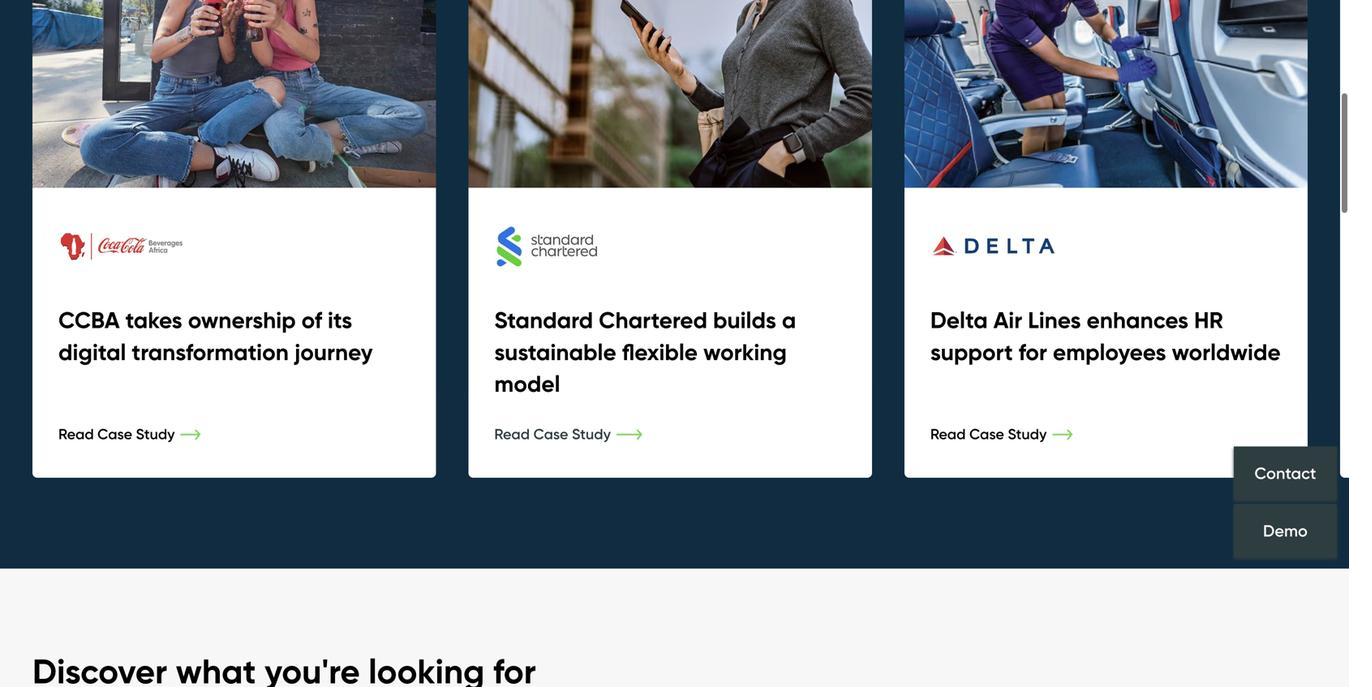 Task type: locate. For each thing, give the bounding box(es) containing it.
its
[[328, 306, 352, 335]]

sustainable
[[494, 338, 616, 366]]

slide 1 of 6 tab panel
[[32, 0, 436, 478]]

chartered
[[599, 306, 707, 335]]

go to servicenow account image
[[1304, 22, 1325, 43]]

hr
[[1194, 306, 1223, 335]]

enhances
[[1087, 306, 1188, 335]]

delta air lines logo image
[[933, 220, 1058, 272]]

a
[[782, 306, 796, 335]]

delta air lines enhances hr support for employees worldwide
[[930, 306, 1281, 366]]

standard chartered bank logo image
[[497, 220, 622, 272]]

ccba takes ownership of its digital transformation journey
[[58, 306, 373, 366]]

employees
[[1053, 338, 1166, 366]]

takes
[[125, 306, 182, 335]]

of
[[302, 306, 322, 335]]

transformation
[[132, 338, 289, 366]]

air
[[993, 306, 1022, 335]]

slide 2 of 6 tab panel
[[468, 0, 872, 478]]



Task type: vqa. For each thing, say whether or not it's contained in the screenshot.
WORLDWIDE
yes



Task type: describe. For each thing, give the bounding box(es) containing it.
journey
[[294, 338, 373, 366]]

delta
[[930, 306, 988, 335]]

builds
[[713, 306, 776, 335]]

standard
[[494, 306, 593, 335]]

worldwide
[[1172, 338, 1281, 366]]

cocal cola beverages africa image
[[61, 220, 186, 272]]

lines
[[1028, 306, 1081, 335]]

digital
[[58, 338, 126, 366]]

ccba
[[58, 306, 120, 335]]

support
[[930, 338, 1013, 366]]

for
[[1019, 338, 1047, 366]]

slide 3 of 6 tab panel
[[904, 0, 1308, 478]]

model
[[494, 369, 560, 398]]

flexible
[[622, 338, 698, 366]]

standard chartered builds a sustainable flexible working model
[[494, 306, 796, 398]]

ownership
[[188, 306, 296, 335]]

working
[[703, 338, 787, 366]]



